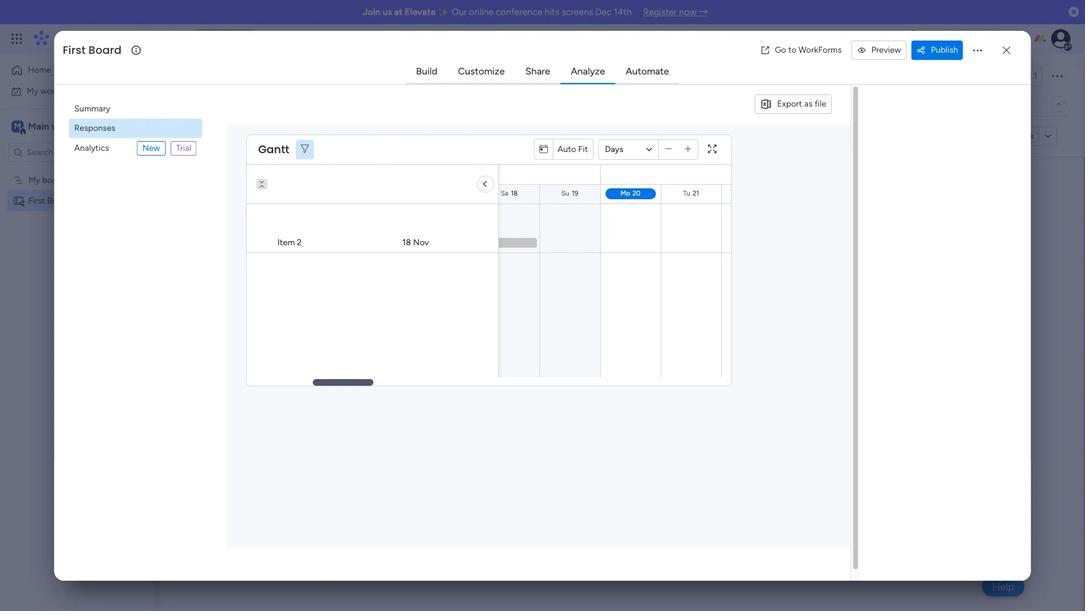 Task type: vqa. For each thing, say whether or not it's contained in the screenshot.


Task type: describe. For each thing, give the bounding box(es) containing it.
monday work management
[[54, 32, 188, 45]]

share link
[[516, 60, 560, 82]]

conference
[[496, 7, 543, 18]]

tu for tu 21
[[683, 190, 690, 198]]

19
[[572, 190, 578, 198]]

apps image
[[953, 33, 965, 45]]

0 horizontal spatial first board field
[[60, 42, 130, 58]]

management
[[122, 32, 188, 45]]

plans
[[229, 33, 249, 44]]

→
[[699, 7, 708, 18]]

tu 14
[[259, 190, 275, 198]]

workspace image
[[12, 120, 24, 133]]

workforms logo image
[[299, 127, 368, 146]]

automate inside tab list
[[626, 65, 669, 77]]

14
[[268, 190, 275, 198]]

su 19
[[562, 190, 578, 198]]

18 nov
[[402, 238, 429, 248]]

m
[[14, 121, 21, 131]]

copy
[[979, 131, 1000, 141]]

0 vertical spatial 18
[[511, 190, 518, 198]]

workforms
[[799, 45, 842, 55]]

home button
[[7, 61, 130, 80]]

v2 fullscreen image
[[708, 145, 716, 154]]

publish
[[931, 45, 958, 55]]

v2 funnel image
[[301, 145, 309, 154]]

elevate
[[405, 7, 436, 18]]

monday
[[54, 32, 96, 45]]

select product image
[[11, 33, 23, 45]]

jacob simon image
[[1052, 29, 1071, 49]]

v2 collapse up image
[[256, 183, 267, 191]]

my work button
[[7, 82, 130, 101]]

register
[[643, 7, 677, 18]]

main
[[28, 120, 49, 132]]

responses
[[74, 123, 115, 133]]

trial
[[176, 143, 191, 153]]

us
[[383, 7, 392, 18]]

1
[[1034, 71, 1038, 81]]

dec
[[596, 7, 612, 18]]

tab list containing build
[[406, 60, 680, 84]]

invite / 1
[[1005, 71, 1038, 81]]

share
[[526, 65, 550, 77]]

0 horizontal spatial board
[[47, 196, 69, 206]]

0 vertical spatial first
[[63, 42, 86, 57]]

link
[[1022, 131, 1035, 141]]

1 vertical spatial 18
[[402, 238, 411, 248]]

powered by
[[243, 131, 295, 142]]

form right your
[[700, 258, 735, 278]]

✨
[[438, 7, 450, 18]]

v2 today image
[[539, 145, 548, 154]]

file
[[815, 99, 826, 109]]

build link
[[406, 60, 447, 82]]

my board
[[29, 175, 64, 185]]

shareable board image
[[13, 195, 24, 206]]

help image
[[1009, 33, 1021, 45]]

item
[[277, 238, 295, 248]]

join us at elevate ✨ our online conference hits screens dec 14th
[[363, 7, 632, 18]]

more actions image
[[972, 44, 984, 56]]

auto fit
[[557, 144, 588, 154]]

1 horizontal spatial first board field
[[198, 62, 305, 90]]

edit
[[189, 131, 204, 142]]

build form button
[[591, 298, 654, 322]]

v2 collapse down image
[[256, 175, 267, 183]]

customize link
[[448, 60, 515, 82]]

go to workforms
[[775, 45, 842, 55]]

screens
[[562, 7, 593, 18]]

menu item containing analytics
[[69, 138, 202, 159]]

collapse board header image
[[1055, 99, 1064, 109]]

gantt
[[258, 142, 289, 157]]

copy form link
[[979, 131, 1035, 141]]

our
[[452, 7, 467, 18]]

search everything image
[[982, 33, 995, 45]]

register now → link
[[643, 7, 708, 18]]

analyze link
[[561, 60, 615, 82]]

1 vertical spatial first board
[[201, 62, 302, 90]]

0 vertical spatial by
[[284, 131, 295, 142]]

analytics
[[74, 143, 109, 153]]

form for edit form
[[206, 131, 224, 142]]

my work
[[27, 86, 59, 96]]

build form
[[600, 304, 645, 316]]

list box containing my board
[[0, 167, 155, 375]]

invite members image
[[926, 33, 938, 45]]

tu 21
[[683, 190, 699, 198]]

su
[[562, 190, 569, 198]]

nov
[[413, 238, 429, 248]]

publish button
[[912, 40, 963, 60]]

gantt main content
[[0, 125, 1025, 548]]

sa
[[501, 190, 508, 198]]

auto
[[557, 144, 576, 154]]



Task type: locate. For each thing, give the bounding box(es) containing it.
go
[[775, 45, 787, 55]]

2 vertical spatial first
[[29, 196, 45, 206]]

now
[[680, 7, 697, 18]]

form left the link at the top of the page
[[1002, 131, 1020, 141]]

export as file
[[777, 99, 826, 109]]

v2 plus image
[[685, 145, 691, 154]]

board
[[42, 175, 64, 185]]

form down building
[[624, 304, 645, 316]]

see
[[212, 33, 227, 44]]

work right monday
[[98, 32, 120, 45]]

1 vertical spatial my
[[29, 175, 40, 185]]

my for my board
[[29, 175, 40, 185]]

board down plans
[[245, 62, 302, 90]]

start
[[544, 258, 577, 278]]

first up home button
[[63, 42, 86, 57]]

edit form
[[189, 131, 224, 142]]

workspace
[[51, 120, 99, 132]]

summary
[[74, 103, 110, 114]]

work for my
[[40, 86, 59, 96]]

let's
[[510, 258, 540, 278]]

0 vertical spatial work
[[98, 32, 120, 45]]

build for build
[[416, 65, 438, 77]]

14th
[[614, 7, 632, 18]]

my down home at the top left of the page
[[27, 86, 38, 96]]

first board down my board
[[29, 196, 69, 206]]

board up home button
[[89, 42, 122, 57]]

2 vertical spatial first board
[[29, 196, 69, 206]]

automate right analyze
[[626, 65, 669, 77]]

item 2
[[277, 238, 302, 248]]

Search in workspace field
[[25, 146, 101, 159]]

inbox image
[[899, 33, 911, 45]]

auto fit button
[[553, 140, 593, 159]]

go to workforms button
[[756, 40, 847, 60]]

automate link
[[616, 60, 679, 82]]

help button
[[982, 577, 1025, 597]]

home
[[28, 65, 51, 75]]

mo 20
[[621, 190, 641, 198]]

20
[[633, 190, 641, 198]]

build down let's start by building your form
[[600, 304, 622, 316]]

1 horizontal spatial tu
[[683, 190, 690, 198]]

18
[[511, 190, 518, 198], [402, 238, 411, 248]]

1 vertical spatial first board field
[[198, 62, 305, 90]]

by right powered
[[284, 131, 295, 142]]

automate down invite / 1 "button"
[[989, 99, 1027, 109]]

1 horizontal spatial by
[[581, 258, 599, 278]]

0 vertical spatial my
[[27, 86, 38, 96]]

1 vertical spatial by
[[581, 258, 599, 278]]

invite
[[1005, 71, 1027, 81]]

angle right image
[[484, 179, 487, 190]]

work down home at the top left of the page
[[40, 86, 59, 96]]

work
[[98, 32, 120, 45], [40, 86, 59, 96]]

new
[[142, 143, 160, 153]]

form for copy form link
[[1002, 131, 1020, 141]]

tu for tu 14
[[259, 190, 266, 198]]

0 vertical spatial build
[[416, 65, 438, 77]]

join
[[363, 7, 381, 18]]

fit
[[578, 144, 588, 154]]

analyze
[[571, 65, 605, 77]]

1 vertical spatial automate
[[989, 99, 1027, 109]]

my for my work
[[27, 86, 38, 96]]

build inside button
[[600, 304, 622, 316]]

0 horizontal spatial automate
[[626, 65, 669, 77]]

export as file button
[[755, 94, 832, 114]]

tu left 14
[[259, 190, 266, 198]]

tab list
[[406, 60, 680, 84]]

powered
[[243, 131, 281, 142]]

sa 18
[[501, 190, 518, 198]]

menu menu
[[69, 99, 202, 159]]

1 image
[[908, 25, 919, 39]]

building
[[603, 258, 661, 278]]

0 horizontal spatial build
[[416, 65, 438, 77]]

first right shareable board icon
[[29, 196, 45, 206]]

1 tu from the left
[[259, 190, 266, 198]]

2 vertical spatial board
[[47, 196, 69, 206]]

first board down plans
[[201, 62, 302, 90]]

online
[[469, 7, 494, 18]]

first board field down plans
[[198, 62, 305, 90]]

form inside button
[[206, 131, 224, 142]]

0 horizontal spatial tu
[[259, 190, 266, 198]]

build
[[416, 65, 438, 77], [600, 304, 622, 316]]

shareable board image
[[181, 69, 195, 84]]

form for build form
[[624, 304, 645, 316]]

let's start by building your form
[[510, 258, 735, 278]]

copy form link button
[[957, 127, 1039, 146]]

1 horizontal spatial board
[[89, 42, 122, 57]]

1 vertical spatial first
[[201, 62, 240, 90]]

0 vertical spatial automate
[[626, 65, 669, 77]]

to
[[789, 45, 797, 55]]

build inside tab list
[[416, 65, 438, 77]]

2 horizontal spatial first
[[201, 62, 240, 90]]

preview button
[[852, 40, 907, 60]]

export
[[777, 99, 802, 109]]

18 left nov
[[402, 238, 411, 248]]

0 vertical spatial board
[[89, 42, 122, 57]]

1 horizontal spatial 18
[[511, 190, 518, 198]]

by right start
[[581, 258, 599, 278]]

hits
[[545, 7, 560, 18]]

2 horizontal spatial board
[[245, 62, 302, 90]]

v2 minus image
[[665, 145, 672, 154]]

at
[[394, 7, 403, 18]]

days
[[605, 144, 623, 154]]

main workspace
[[28, 120, 99, 132]]

0 horizontal spatial 18
[[402, 238, 411, 248]]

first board
[[63, 42, 122, 57], [201, 62, 302, 90], [29, 196, 69, 206]]

form right 'edit'
[[206, 131, 224, 142]]

my left board
[[29, 175, 40, 185]]

notifications image
[[873, 33, 885, 45]]

my
[[27, 86, 38, 96], [29, 175, 40, 185]]

dapulse integrations image
[[849, 100, 858, 109]]

1 horizontal spatial build
[[600, 304, 622, 316]]

1 horizontal spatial first
[[63, 42, 86, 57]]

help
[[993, 581, 1015, 593]]

0 vertical spatial first board field
[[60, 42, 130, 58]]

list box
[[0, 167, 155, 375]]

preview
[[872, 45, 902, 55]]

18 right sa
[[511, 190, 518, 198]]

1 horizontal spatial automate
[[989, 99, 1027, 109]]

work inside button
[[40, 86, 59, 96]]

2 tu from the left
[[683, 190, 690, 198]]

first board up home button
[[63, 42, 122, 57]]

my inside button
[[27, 86, 38, 96]]

menu item
[[69, 138, 202, 159]]

board
[[89, 42, 122, 57], [245, 62, 302, 90], [47, 196, 69, 206]]

first
[[63, 42, 86, 57], [201, 62, 240, 90], [29, 196, 45, 206]]

build left customize
[[416, 65, 438, 77]]

0 horizontal spatial first
[[29, 196, 45, 206]]

first right shareable board image
[[201, 62, 240, 90]]

1 vertical spatial work
[[40, 86, 59, 96]]

see plans
[[212, 33, 249, 44]]

21
[[693, 190, 699, 198]]

customize
[[458, 65, 505, 77]]

as
[[804, 99, 813, 109]]

tu left the "21"
[[683, 190, 690, 198]]

your
[[665, 258, 696, 278]]

workspace selection element
[[12, 119, 101, 135]]

1 vertical spatial build
[[600, 304, 622, 316]]

First Board field
[[60, 42, 130, 58], [198, 62, 305, 90]]

work for monday
[[98, 32, 120, 45]]

invite / 1 button
[[983, 67, 1043, 86]]

0 horizontal spatial by
[[284, 131, 295, 142]]

option
[[0, 169, 155, 172]]

board down board
[[47, 196, 69, 206]]

form
[[1002, 131, 1020, 141], [206, 131, 224, 142], [700, 258, 735, 278], [624, 304, 645, 316]]

register now →
[[643, 7, 708, 18]]

0 vertical spatial first board
[[63, 42, 122, 57]]

first board field up home button
[[60, 42, 130, 58]]

1 horizontal spatial work
[[98, 32, 120, 45]]

/
[[1029, 71, 1032, 81]]

edit form button
[[184, 127, 229, 146]]

build for build form
[[600, 304, 622, 316]]

mo
[[621, 190, 630, 198]]

0 horizontal spatial work
[[40, 86, 59, 96]]

1 vertical spatial board
[[245, 62, 302, 90]]

tu
[[259, 190, 266, 198], [683, 190, 690, 198]]



